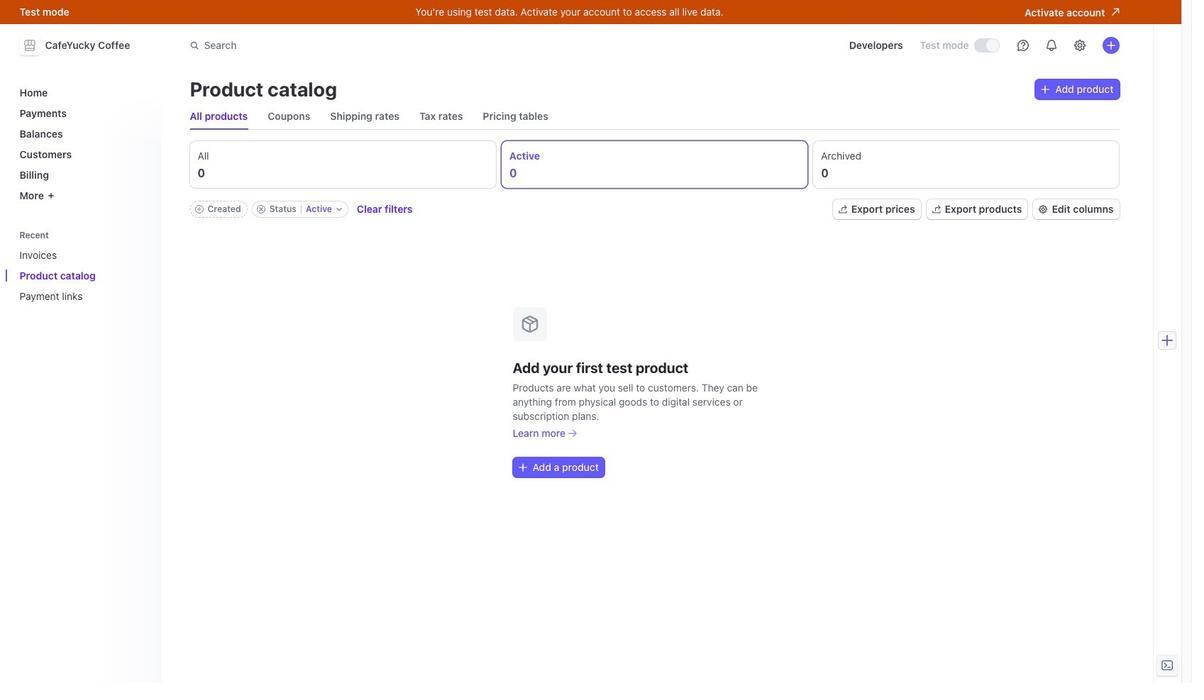 Task type: describe. For each thing, give the bounding box(es) containing it.
settings image
[[1075, 40, 1086, 51]]

Search text field
[[181, 32, 582, 59]]

add created image
[[195, 205, 203, 214]]

edit status image
[[337, 207, 342, 212]]

Test mode checkbox
[[975, 39, 999, 52]]

1 recent element from the top
[[14, 225, 153, 308]]

help image
[[1018, 40, 1029, 51]]

2 tab list from the top
[[190, 141, 1120, 188]]



Task type: locate. For each thing, give the bounding box(es) containing it.
core navigation links element
[[14, 81, 153, 207]]

notifications image
[[1046, 40, 1058, 51]]

2 recent element from the top
[[14, 244, 153, 308]]

tab list
[[190, 104, 1120, 130], [190, 141, 1120, 188]]

svg image
[[519, 464, 527, 472]]

toolbar
[[190, 201, 413, 218]]

1 tab list from the top
[[190, 104, 1120, 130]]

remove status image
[[257, 205, 265, 214]]

svg image
[[1042, 85, 1050, 94]]

None search field
[[181, 32, 582, 59]]

clear history image
[[139, 231, 147, 240]]

recent element
[[14, 225, 153, 308], [14, 244, 153, 308]]

1 vertical spatial tab list
[[190, 141, 1120, 188]]

0 vertical spatial tab list
[[190, 104, 1120, 130]]



Task type: vqa. For each thing, say whether or not it's contained in the screenshot.
Create Test Subscription corresponding to Create test subscription "link"
no



